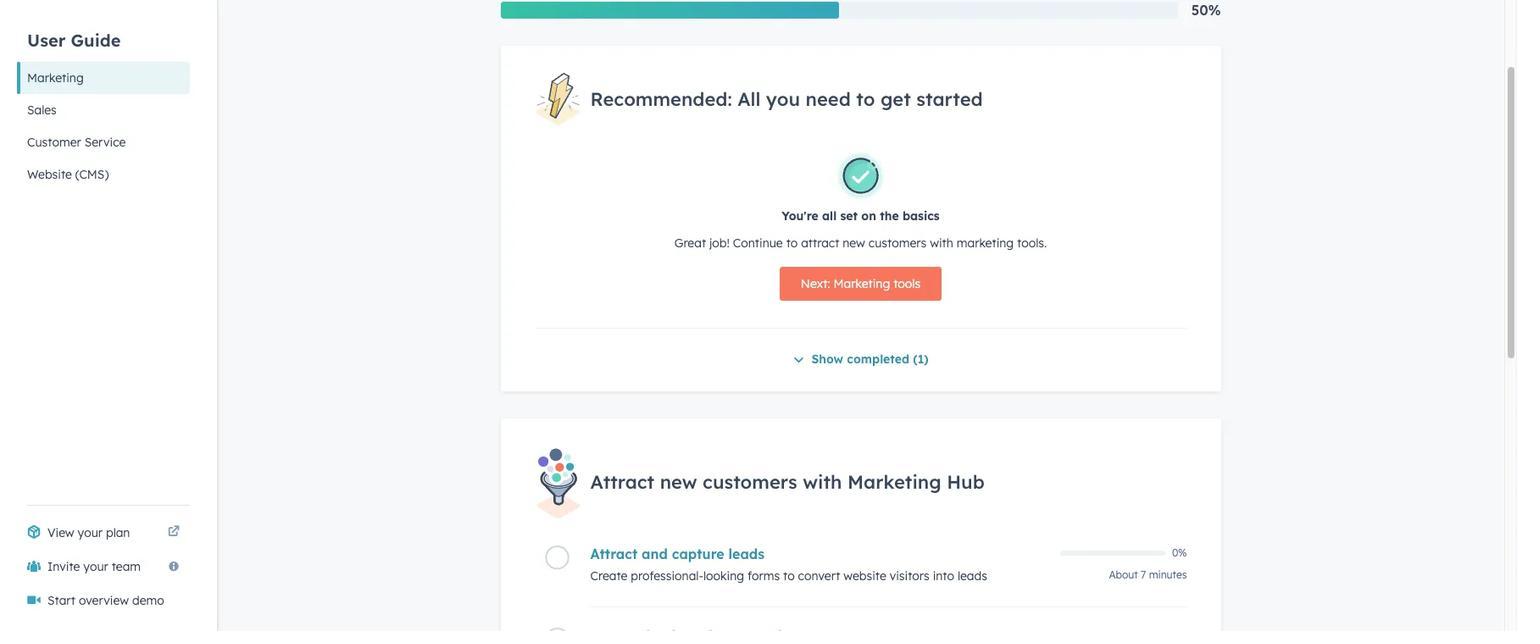 Task type: locate. For each thing, give the bounding box(es) containing it.
1 vertical spatial to
[[786, 236, 798, 251]]

forms
[[748, 569, 780, 584]]

next:
[[801, 276, 831, 292]]

create
[[591, 569, 628, 584]]

marketing
[[27, 70, 84, 86], [834, 276, 890, 292], [848, 471, 942, 494]]

demo
[[132, 593, 164, 609]]

to
[[857, 87, 875, 111], [786, 236, 798, 251], [783, 569, 795, 584]]

next: marketing tools button
[[780, 267, 942, 301]]

2 vertical spatial marketing
[[848, 471, 942, 494]]

2 attract from the top
[[591, 546, 638, 563]]

to right forms
[[783, 569, 795, 584]]

link opens in a new window image
[[168, 523, 180, 543], [168, 527, 180, 539]]

2 vertical spatial to
[[783, 569, 795, 584]]

website
[[27, 167, 72, 182]]

and
[[642, 546, 668, 563]]

1 vertical spatial marketing
[[834, 276, 890, 292]]

attract up and
[[591, 471, 655, 494]]

completed
[[847, 352, 910, 367]]

on
[[862, 209, 877, 224]]

to left attract
[[786, 236, 798, 251]]

tools.
[[1017, 236, 1047, 251]]

capture
[[672, 546, 725, 563]]

attract
[[591, 471, 655, 494], [591, 546, 638, 563]]

website (cms) button
[[17, 159, 190, 191]]

1 vertical spatial your
[[83, 560, 108, 575]]

1 horizontal spatial with
[[930, 236, 954, 251]]

you're
[[782, 209, 819, 224]]

marketing left "hub"
[[848, 471, 942, 494]]

0 vertical spatial attract
[[591, 471, 655, 494]]

marketing down the great job! continue to attract new customers with marketing tools. in the top of the page
[[834, 276, 890, 292]]

user guide views element
[[17, 0, 190, 191]]

attract for attract and capture leads create professional-looking forms to convert website visitors into leads
[[591, 546, 638, 563]]

0 horizontal spatial leads
[[729, 546, 765, 563]]

show
[[812, 352, 844, 367]]

0 vertical spatial your
[[78, 526, 103, 541]]

50%
[[1192, 2, 1221, 19]]

to left get
[[857, 87, 875, 111]]

your for invite
[[83, 560, 108, 575]]

your inside 'link'
[[78, 526, 103, 541]]

new
[[843, 236, 866, 251], [660, 471, 697, 494]]

you
[[766, 87, 800, 111]]

2 link opens in a new window image from the top
[[168, 527, 180, 539]]

1 vertical spatial new
[[660, 471, 697, 494]]

with up the attract and capture leads button
[[803, 471, 842, 494]]

with
[[930, 236, 954, 251], [803, 471, 842, 494]]

get
[[881, 87, 911, 111]]

0 horizontal spatial with
[[803, 471, 842, 494]]

start
[[47, 593, 75, 609]]

looking
[[704, 569, 744, 584]]

customer
[[27, 135, 81, 150]]

1 horizontal spatial leads
[[958, 569, 988, 584]]

attract and capture leads create professional-looking forms to convert website visitors into leads
[[591, 546, 988, 584]]

user
[[27, 29, 66, 50]]

attract up create at the bottom left of page
[[591, 546, 638, 563]]

with down the basics on the right of page
[[930, 236, 954, 251]]

leads
[[729, 546, 765, 563], [958, 569, 988, 584]]

your
[[78, 526, 103, 541], [83, 560, 108, 575]]

your left team
[[83, 560, 108, 575]]

1 vertical spatial attract
[[591, 546, 638, 563]]

attract inside attract and capture leads create professional-looking forms to convert website visitors into leads
[[591, 546, 638, 563]]

sales
[[27, 103, 57, 118]]

your for view
[[78, 526, 103, 541]]

job!
[[710, 236, 730, 251]]

your inside button
[[83, 560, 108, 575]]

continue
[[733, 236, 783, 251]]

0 vertical spatial customers
[[869, 236, 927, 251]]

your left plan
[[78, 526, 103, 541]]

view your plan link
[[17, 516, 190, 550]]

1 attract from the top
[[591, 471, 655, 494]]

recommended:
[[591, 87, 732, 111]]

plan
[[106, 526, 130, 541]]

customers
[[869, 236, 927, 251], [703, 471, 798, 494]]

leads right into
[[958, 569, 988, 584]]

marketing up sales
[[27, 70, 84, 86]]

your marketing tools progress progress bar
[[501, 2, 840, 19]]

0 vertical spatial to
[[857, 87, 875, 111]]

sales button
[[17, 94, 190, 126]]

0 vertical spatial leads
[[729, 546, 765, 563]]

(cms)
[[75, 167, 109, 182]]

minutes
[[1149, 569, 1187, 582]]

all
[[738, 87, 761, 111]]

leads up forms
[[729, 546, 765, 563]]

1 vertical spatial with
[[803, 471, 842, 494]]

(1)
[[913, 352, 929, 367]]

1 horizontal spatial customers
[[869, 236, 927, 251]]

to inside attract and capture leads create professional-looking forms to convert website visitors into leads
[[783, 569, 795, 584]]

new up capture
[[660, 471, 697, 494]]

new down set
[[843, 236, 866, 251]]

marketing
[[957, 236, 1014, 251]]

0 vertical spatial marketing
[[27, 70, 84, 86]]

into
[[933, 569, 955, 584]]

service
[[85, 135, 126, 150]]

tools
[[894, 276, 921, 292]]

great job! continue to attract new customers with marketing tools.
[[675, 236, 1047, 251]]

0 horizontal spatial customers
[[703, 471, 798, 494]]

0%
[[1173, 547, 1187, 560]]

about 7 minutes
[[1109, 569, 1187, 582]]

1 horizontal spatial new
[[843, 236, 866, 251]]

0 vertical spatial new
[[843, 236, 866, 251]]



Task type: describe. For each thing, give the bounding box(es) containing it.
user guide
[[27, 29, 121, 50]]

convert
[[798, 569, 841, 584]]

show completed (1) button
[[793, 349, 929, 371]]

basics
[[903, 209, 940, 224]]

customer service
[[27, 135, 126, 150]]

about
[[1109, 569, 1138, 582]]

1 vertical spatial customers
[[703, 471, 798, 494]]

1 link opens in a new window image from the top
[[168, 523, 180, 543]]

view
[[47, 526, 74, 541]]

need
[[806, 87, 851, 111]]

started
[[917, 87, 983, 111]]

visitors
[[890, 569, 930, 584]]

attract
[[801, 236, 840, 251]]

guide
[[71, 29, 121, 50]]

invite your team button
[[17, 550, 190, 584]]

start overview demo link
[[17, 584, 190, 618]]

the
[[880, 209, 899, 224]]

start overview demo
[[47, 593, 164, 609]]

1 vertical spatial leads
[[958, 569, 988, 584]]

next: marketing tools
[[801, 276, 921, 292]]

set
[[841, 209, 858, 224]]

customer service button
[[17, 126, 190, 159]]

attract and capture leads button
[[591, 546, 1050, 563]]

marketing inside user guide views element
[[27, 70, 84, 86]]

team
[[112, 560, 141, 575]]

view your plan
[[47, 526, 130, 541]]

great
[[675, 236, 706, 251]]

recommended: all you need to get started
[[591, 87, 983, 111]]

all
[[822, 209, 837, 224]]

website
[[844, 569, 887, 584]]

attract new customers with marketing hub
[[591, 471, 985, 494]]

attract for attract new customers with marketing hub
[[591, 471, 655, 494]]

overview
[[79, 593, 129, 609]]

0 vertical spatial with
[[930, 236, 954, 251]]

invite your team
[[47, 560, 141, 575]]

0 horizontal spatial new
[[660, 471, 697, 494]]

website (cms)
[[27, 167, 109, 182]]

show completed (1)
[[812, 352, 929, 367]]

hub
[[947, 471, 985, 494]]

marketing button
[[17, 62, 190, 94]]

professional-
[[631, 569, 704, 584]]

invite
[[47, 560, 80, 575]]

7
[[1141, 569, 1147, 582]]

you're all set on the basics
[[782, 209, 940, 224]]



Task type: vqa. For each thing, say whether or not it's contained in the screenshot.
bottommost the to
yes



